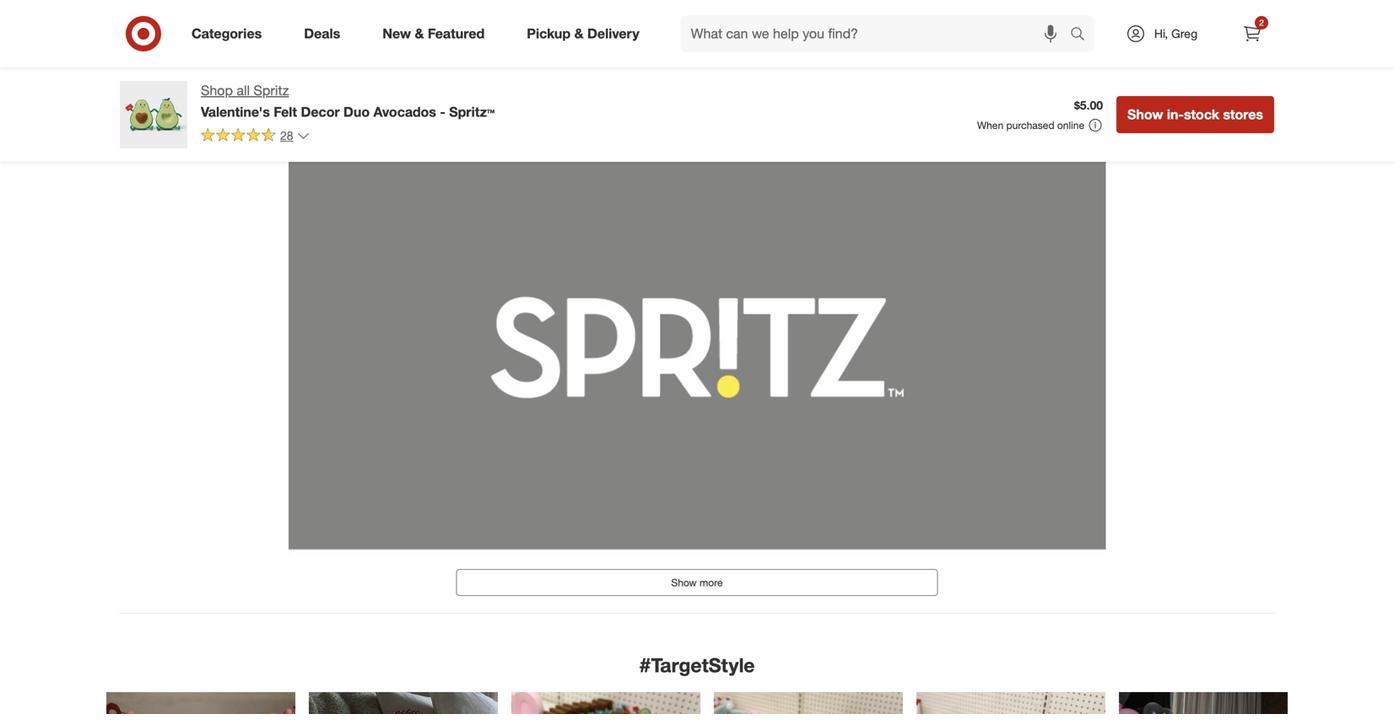 Task type: vqa. For each thing, say whether or not it's contained in the screenshot.
'Size Grouping' BUTTON
no



Task type: describe. For each thing, give the bounding box(es) containing it.
avocados
[[374, 104, 436, 120]]

2 user image by @kathysfinds image from the left
[[714, 539, 903, 715]]

3 user image by @kathysfinds image from the left
[[917, 539, 1106, 715]]

delivery
[[588, 25, 640, 42]]

featured
[[428, 25, 485, 42]]

-
[[440, 104, 446, 120]]

$5.00
[[1074, 98, 1103, 113]]

categories link
[[177, 15, 283, 52]]

duo
[[344, 104, 370, 120]]

hi, greg
[[1155, 26, 1198, 41]]

& for pickup
[[575, 25, 584, 42]]

show in-stock stores button
[[1117, 96, 1275, 133]]

deals link
[[290, 15, 361, 52]]

hi,
[[1155, 26, 1168, 41]]

new & featured link
[[368, 15, 506, 52]]

image of valentine's felt decor duo avocados - spritz™ image
[[120, 81, 187, 149]]

categories
[[192, 25, 262, 42]]

when purchased online
[[977, 119, 1085, 132]]

valentine's
[[201, 104, 270, 120]]

& for new
[[415, 25, 424, 42]]

decor
[[301, 104, 340, 120]]

search button
[[1063, 15, 1103, 56]]

user image by @dorabuggzz_ image
[[1119, 539, 1308, 715]]

2
[[1260, 17, 1264, 28]]



Task type: locate. For each thing, give the bounding box(es) containing it.
0 horizontal spatial user image by @kathysfinds image
[[512, 539, 701, 715]]

all
[[237, 82, 250, 99]]

What can we help you find? suggestions appear below search field
[[681, 15, 1075, 52]]

spritz™
[[449, 104, 495, 120]]

shop all spritz valentine's felt decor duo avocados - spritz™
[[201, 82, 495, 120]]

28
[[280, 128, 293, 143]]

28 link
[[201, 127, 310, 147]]

purchased
[[1007, 119, 1055, 132]]

pickup & delivery
[[527, 25, 640, 42]]

2 link
[[1234, 15, 1271, 52]]

new
[[383, 25, 411, 42]]

1 & from the left
[[415, 25, 424, 42]]

2 horizontal spatial user image by @kathysfinds image
[[917, 539, 1106, 715]]

stock
[[1184, 106, 1220, 123]]

1 user image by @kathysfinds image from the left
[[512, 539, 701, 715]]

pickup
[[527, 25, 571, 42]]

in-
[[1167, 106, 1184, 123]]

greg
[[1172, 26, 1198, 41]]

online
[[1058, 119, 1085, 132]]

& right new
[[415, 25, 424, 42]]

show
[[1128, 106, 1163, 123]]

felt
[[274, 104, 297, 120]]

when
[[977, 119, 1004, 132]]

search
[[1063, 27, 1103, 44]]

new & featured
[[383, 25, 485, 42]]

pickup & delivery link
[[513, 15, 661, 52]]

user image by @kathysfinds image
[[512, 539, 701, 715], [714, 539, 903, 715], [917, 539, 1106, 715]]

& right pickup
[[575, 25, 584, 42]]

deals
[[304, 25, 340, 42]]

0 horizontal spatial &
[[415, 25, 424, 42]]

1 horizontal spatial user image by @kathysfinds image
[[714, 539, 903, 715]]

stores
[[1223, 106, 1264, 123]]

shop
[[201, 82, 233, 99]]

spritz
[[254, 82, 289, 99]]

show in-stock stores
[[1128, 106, 1264, 123]]

&
[[415, 25, 424, 42], [575, 25, 584, 42]]

2 & from the left
[[575, 25, 584, 42]]

user image by skwy30 image
[[106, 539, 295, 715]]

user image by @noellapalomento image
[[309, 539, 498, 715]]

1 horizontal spatial &
[[575, 25, 584, 42]]



